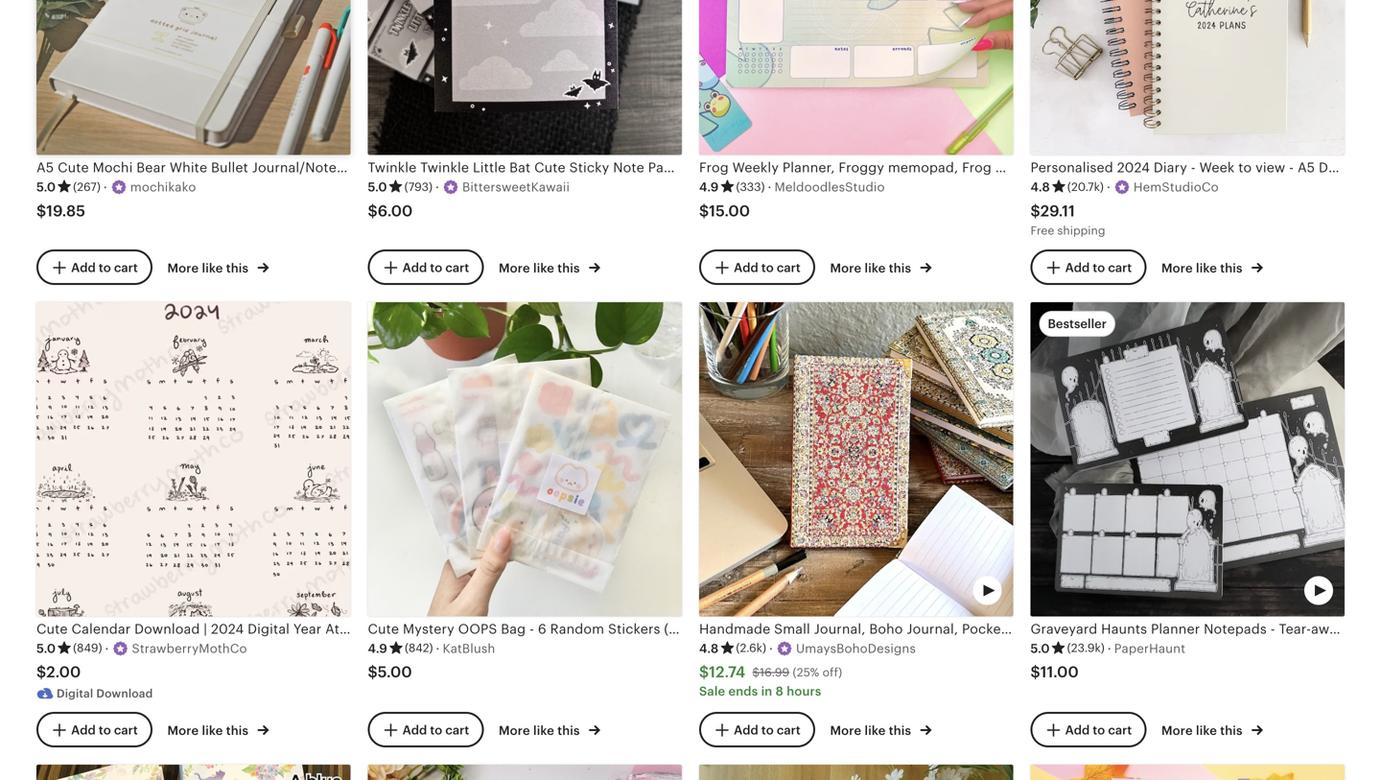 Task type: describe. For each thing, give the bounding box(es) containing it.
this for 11.00
[[1221, 723, 1243, 738]]

5.0 for 19.85
[[36, 180, 56, 194]]

this for 6.00
[[558, 261, 580, 275]]

add to cart button for 29.11
[[1031, 249, 1147, 285]]

kawaii anime a5 notebook - japan torii - by kiaru image
[[368, 765, 682, 780]]

(20.7k)
[[1068, 180, 1104, 193]]

journal/notebook
[[252, 160, 369, 175]]

· for 15.00
[[768, 180, 772, 194]]

2 | from the left
[[406, 621, 410, 637]]

(23.9k)
[[1068, 642, 1105, 655]]

add to cart for 6.00
[[403, 260, 469, 275]]

6.00
[[378, 202, 413, 220]]

add down ends on the right bottom
[[734, 723, 759, 737]]

(333)
[[736, 180, 765, 193]]

$ for 19.85
[[36, 202, 46, 220]]

· for 19.85
[[103, 180, 107, 194]]

19.85
[[46, 202, 85, 220]]

$ for 12.74
[[700, 664, 709, 681]]

mochi
[[93, 160, 133, 175]]

add for 2.00
[[71, 723, 96, 737]]

to for 6.00
[[430, 260, 443, 275]]

4.8 for 12.74
[[700, 641, 719, 656]]

free
[[1031, 224, 1055, 237]]

ends
[[729, 684, 758, 699]]

2.00
[[46, 664, 81, 681]]

add to cart button for 11.00
[[1031, 712, 1147, 748]]

16.99
[[760, 666, 790, 679]]

more like this link for 11.00
[[1162, 720, 1264, 739]]

at
[[325, 621, 340, 637]]

a5 cute mochi bear white bullet journal/notebook image
[[36, 0, 351, 155]]

add to cart for 29.11
[[1066, 260, 1133, 275]]

add to cart button for 2.00
[[36, 712, 152, 748]]

2024
[[211, 621, 244, 637]]

add to cart button for 6.00
[[368, 249, 484, 285]]

this for 2.00
[[226, 723, 249, 738]]

add to cart for 2.00
[[71, 723, 138, 737]]

add for 11.00
[[1066, 723, 1090, 737]]

add to cart for 15.00
[[734, 260, 801, 275]]

5.0 for 11.00
[[1031, 641, 1050, 656]]

more like this link for 29.11
[[1162, 257, 1264, 277]]

4.9 for 5.00
[[368, 641, 388, 656]]

4.9 for 15.00
[[700, 180, 719, 194]]

12.74
[[709, 664, 746, 681]]

add to cart for 11.00
[[1066, 723, 1133, 737]]

planner
[[449, 621, 498, 637]]

more for 15.00
[[830, 261, 862, 275]]

5.00
[[378, 664, 412, 681]]

more like this for 6.00
[[499, 261, 583, 275]]

bear
[[137, 160, 166, 175]]

cart for 15.00
[[777, 260, 801, 275]]

like for 15.00
[[865, 261, 886, 275]]

$ for 29.11
[[1031, 202, 1041, 220]]

add for 5.00
[[403, 723, 427, 737]]

· for 11.00
[[1108, 641, 1112, 656]]

$ 29.11 free shipping
[[1031, 202, 1106, 237]]

(842)
[[405, 642, 433, 655]]

white
[[170, 160, 207, 175]]

a5 cute mochi bear white bullet journal/notebook
[[36, 160, 369, 175]]

(793)
[[405, 180, 433, 193]]

0 horizontal spatial digital
[[57, 687, 93, 700]]

$ 6.00
[[368, 202, 413, 220]]

· for 2.00
[[105, 641, 109, 656]]

2024 cat schedule book monthly planner weekly calendar book office agenda journal notebook cat lover stationery back to school gift for her image
[[36, 765, 351, 780]]

more like this link for 6.00
[[499, 257, 601, 277]]

product video element for 4.8
[[700, 302, 1014, 616]]

graveyard haunts planner notepads - tear-away calendar - tombstones and ghosts - gothic stationery image
[[1031, 302, 1345, 616]]

more for 2.00
[[167, 723, 199, 738]]

cute purple moon and star a5 hardcover notebook - perfect for sketching and journaling! image
[[1031, 765, 1345, 780]]

glance
[[356, 621, 402, 637]]

8
[[776, 684, 784, 699]]

$ for 6.00
[[368, 202, 378, 220]]

(2.6k)
[[736, 642, 767, 655]]

more like this for 29.11
[[1162, 261, 1246, 275]]

bullet
[[211, 160, 248, 175]]

0 vertical spatial download
[[134, 621, 200, 637]]

29.11
[[1041, 202, 1076, 220]]

to for 15.00
[[762, 260, 774, 275]]

like for 29.11
[[1197, 261, 1218, 275]]

add for 15.00
[[734, 260, 759, 275]]

· for 29.11
[[1107, 180, 1111, 194]]

$ for 15.00
[[700, 202, 709, 220]]

to for 19.85
[[99, 260, 111, 275]]

11.00
[[1041, 664, 1079, 681]]

to for 11.00
[[1093, 723, 1106, 737]]

to for 5.00
[[430, 723, 443, 737]]

5.0 for 2.00
[[36, 641, 56, 656]]



Task type: vqa. For each thing, say whether or not it's contained in the screenshot.
'More like this' for 19.85
yes



Task type: locate. For each thing, give the bounding box(es) containing it.
5.0 up $ 2.00
[[36, 641, 56, 656]]

cart for 29.11
[[1109, 260, 1133, 275]]

add down 19.85
[[71, 260, 96, 275]]

4.9
[[700, 180, 719, 194], [368, 641, 388, 656]]

product video element
[[700, 302, 1014, 616], [1031, 302, 1345, 616], [368, 765, 682, 780]]

digital
[[248, 621, 290, 637], [57, 687, 93, 700]]

more like this link for 2.00
[[167, 720, 269, 739]]

1 vertical spatial 4.8
[[700, 641, 719, 656]]

add to cart down digital download on the bottom
[[71, 723, 138, 737]]

more like this for 5.00
[[499, 723, 583, 738]]

add to cart button down 11.00
[[1031, 712, 1147, 748]]

0 horizontal spatial product video element
[[368, 765, 682, 780]]

1 | from the left
[[204, 621, 207, 637]]

1 vertical spatial download
[[96, 687, 153, 700]]

$ 11.00
[[1031, 664, 1079, 681]]

$ 2.00
[[36, 664, 81, 681]]

| left 2024
[[204, 621, 207, 637]]

(25%
[[793, 666, 820, 679]]

cute mystery oops bag - 6 random stickers (sticker sheet, die cut, planner, bujo, polco deco, discounted, kawaii, journal, grab bag) image
[[368, 302, 682, 616]]

1 horizontal spatial 4.8
[[1031, 180, 1051, 194]]

add to cart button down digital download on the bottom
[[36, 712, 152, 748]]

· right (23.9k)
[[1108, 641, 1112, 656]]

to down (793)
[[430, 260, 443, 275]]

to down (333)
[[762, 260, 774, 275]]

add to cart button down 5.00
[[368, 712, 484, 748]]

cart for 19.85
[[114, 260, 138, 275]]

cute calendar download | 2024 digital year at a glance | cute planner
[[36, 621, 498, 637]]

a5
[[36, 160, 54, 175]]

like for 6.00
[[533, 261, 555, 275]]

download left 2024
[[134, 621, 200, 637]]

this for 15.00
[[889, 261, 912, 275]]

$ for 5.00
[[368, 664, 378, 681]]

4.8 up the 12.74
[[700, 641, 719, 656]]

add to cart button for 15.00
[[700, 249, 815, 285]]

add to cart down shipping
[[1066, 260, 1133, 275]]

add to cart down 11.00
[[1066, 723, 1133, 737]]

0 vertical spatial digital
[[248, 621, 290, 637]]

add to cart down 19.85
[[71, 260, 138, 275]]

$ for 11.00
[[1031, 664, 1041, 681]]

cute up (267)
[[58, 160, 89, 175]]

0 vertical spatial 4.8
[[1031, 180, 1051, 194]]

0 horizontal spatial |
[[204, 621, 207, 637]]

digital download
[[57, 687, 153, 700]]

4.9 up the $ 15.00
[[700, 180, 719, 194]]

4.8 up 29.11 on the right of the page
[[1031, 180, 1051, 194]]

in
[[761, 684, 773, 699]]

this for 19.85
[[226, 261, 249, 275]]

· right (793)
[[436, 180, 439, 194]]

· for 5.00
[[436, 641, 440, 656]]

add down 6.00
[[403, 260, 427, 275]]

add down digital download on the bottom
[[71, 723, 96, 737]]

$ 5.00
[[368, 664, 412, 681]]

to down (23.9k)
[[1093, 723, 1106, 737]]

add to cart down in
[[734, 723, 801, 737]]

cute up $ 2.00
[[36, 621, 68, 637]]

add down the 15.00
[[734, 260, 759, 275]]

cute calendar download | 2024 digital year at a glance | cute planner image
[[36, 302, 351, 616]]

0 vertical spatial 4.9
[[700, 180, 719, 194]]

0 horizontal spatial 4.9
[[368, 641, 388, 656]]

1 horizontal spatial 4.9
[[700, 180, 719, 194]]

cute up (842)
[[413, 621, 445, 637]]

twinkle twinkle little bat cute sticky note pad • kawaii and gothic aesthetic stationery • cute memo pad and desk accessory image
[[368, 0, 682, 155]]

like
[[202, 261, 223, 275], [533, 261, 555, 275], [865, 261, 886, 275], [1197, 261, 1218, 275], [202, 723, 223, 738], [533, 723, 555, 738], [865, 723, 886, 738], [1197, 723, 1218, 738]]

cart for 5.00
[[446, 723, 469, 737]]

$ inside $ 29.11 free shipping
[[1031, 202, 1041, 220]]

like for 11.00
[[1197, 723, 1218, 738]]

cart for 6.00
[[446, 260, 469, 275]]

·
[[103, 180, 107, 194], [436, 180, 439, 194], [768, 180, 772, 194], [1107, 180, 1111, 194], [105, 641, 109, 656], [436, 641, 440, 656], [770, 641, 773, 656], [1108, 641, 1112, 656]]

5.0 up $ 6.00
[[368, 180, 387, 194]]

hours
[[787, 684, 822, 699]]

more like this link for 5.00
[[499, 720, 601, 739]]

| up (842)
[[406, 621, 410, 637]]

off)
[[823, 666, 843, 679]]

$ 15.00
[[700, 202, 750, 220]]

to down shipping
[[1093, 260, 1106, 275]]

more like this for 15.00
[[830, 261, 915, 275]]

handmade small journal, boho journal, pocket notebook, lined notebook, fabric journal, tiny notebook, cute notebook, small journal image
[[700, 302, 1014, 616]]

download
[[134, 621, 200, 637], [96, 687, 153, 700]]

a
[[343, 621, 353, 637]]

5.0 for 6.00
[[368, 180, 387, 194]]

sale
[[700, 684, 726, 699]]

add down 11.00
[[1066, 723, 1090, 737]]

15.00
[[709, 202, 750, 220]]

add to cart for 19.85
[[71, 260, 138, 275]]

add to cart button down the 15.00
[[700, 249, 815, 285]]

5.0 down a5
[[36, 180, 56, 194]]

more like this for 11.00
[[1162, 723, 1246, 738]]

add down shipping
[[1066, 260, 1090, 275]]

add to cart button for 5.00
[[368, 712, 484, 748]]

digital down 2.00
[[57, 687, 93, 700]]

5.0
[[36, 180, 56, 194], [368, 180, 387, 194], [36, 641, 56, 656], [1031, 641, 1050, 656]]

more for 5.00
[[499, 723, 530, 738]]

personalised 2024 diary - week to view - a5 dated year planner - gift for her - personalized journal - 2024 organiser - twenty twenty four image
[[1031, 0, 1345, 155]]

this for 29.11
[[1221, 261, 1243, 275]]

· right (20.7k)
[[1107, 180, 1111, 194]]

· right (333)
[[768, 180, 772, 194]]

more for 11.00
[[1162, 723, 1193, 738]]

this for 5.00
[[558, 723, 580, 738]]

· right (842)
[[436, 641, 440, 656]]

to for 29.11
[[1093, 260, 1106, 275]]

more like this link for 19.85
[[167, 257, 269, 277]]

1 vertical spatial digital
[[57, 687, 93, 700]]

add for 19.85
[[71, 260, 96, 275]]

add to cart down 5.00
[[403, 723, 469, 737]]

add down 5.00
[[403, 723, 427, 737]]

4.8
[[1031, 180, 1051, 194], [700, 641, 719, 656]]

|
[[204, 621, 207, 637], [406, 621, 410, 637]]

to down (267)
[[99, 260, 111, 275]]

to down (842)
[[430, 723, 443, 737]]

add to cart button down in
[[700, 712, 815, 748]]

more like this link for 15.00
[[830, 257, 932, 277]]

add to cart down the 15.00
[[734, 260, 801, 275]]

more like this for 19.85
[[167, 261, 252, 275]]

· right (267)
[[103, 180, 107, 194]]

to for 2.00
[[99, 723, 111, 737]]

like for 5.00
[[533, 723, 555, 738]]

add to cart down 6.00
[[403, 260, 469, 275]]

1 horizontal spatial digital
[[248, 621, 290, 637]]

more for 29.11
[[1162, 261, 1193, 275]]

more for 6.00
[[499, 261, 530, 275]]

2 horizontal spatial product video element
[[1031, 302, 1345, 616]]

· right (2.6k)
[[770, 641, 773, 656]]

more for 19.85
[[167, 261, 199, 275]]

5.0 up $ 11.00
[[1031, 641, 1050, 656]]

like for 19.85
[[202, 261, 223, 275]]

bestseller
[[1048, 317, 1107, 331]]

to down digital download on the bottom
[[99, 723, 111, 737]]

cute bear bullet journal, pink journal, pu leather bullet journal, kawaii journal, cute pink journal, cute notebook, pink notebook image
[[700, 765, 1014, 780]]

like for 2.00
[[202, 723, 223, 738]]

add to cart button down 6.00
[[368, 249, 484, 285]]

$ 19.85
[[36, 202, 85, 220]]

4.8 for 29.11
[[1031, 180, 1051, 194]]

4.9 down glance
[[368, 641, 388, 656]]

calendar
[[71, 621, 131, 637]]

add to cart button for 19.85
[[36, 249, 152, 285]]

more like this
[[167, 261, 252, 275], [499, 261, 583, 275], [830, 261, 915, 275], [1162, 261, 1246, 275], [167, 723, 252, 738], [499, 723, 583, 738], [830, 723, 915, 738], [1162, 723, 1246, 738]]

frog weekly planner, froggy memopad, frog stationery, kawaii notepad, cute stationery, productivity planner, organization image
[[700, 0, 1014, 155]]

add for 29.11
[[1066, 260, 1090, 275]]

(849)
[[73, 642, 102, 655]]

cute
[[58, 160, 89, 175], [36, 621, 68, 637], [413, 621, 445, 637]]

0 horizontal spatial 4.8
[[700, 641, 719, 656]]

cart for 11.00
[[1109, 723, 1133, 737]]

add to cart button
[[36, 249, 152, 285], [368, 249, 484, 285], [700, 249, 815, 285], [1031, 249, 1147, 285], [36, 712, 152, 748], [368, 712, 484, 748], [700, 712, 815, 748], [1031, 712, 1147, 748]]

1 vertical spatial 4.9
[[368, 641, 388, 656]]

cart for 2.00
[[114, 723, 138, 737]]

product video element for 5.0
[[1031, 302, 1345, 616]]

to down in
[[762, 723, 774, 737]]

1 horizontal spatial product video element
[[700, 302, 1014, 616]]

add to cart for 5.00
[[403, 723, 469, 737]]

year
[[294, 621, 322, 637]]

add to cart button down 19.85
[[36, 249, 152, 285]]

more like this for 2.00
[[167, 723, 252, 738]]

add for 6.00
[[403, 260, 427, 275]]

cart
[[114, 260, 138, 275], [446, 260, 469, 275], [777, 260, 801, 275], [1109, 260, 1133, 275], [114, 723, 138, 737], [446, 723, 469, 737], [777, 723, 801, 737], [1109, 723, 1133, 737]]

$
[[36, 202, 46, 220], [368, 202, 378, 220], [700, 202, 709, 220], [1031, 202, 1041, 220], [36, 664, 46, 681], [368, 664, 378, 681], [700, 664, 709, 681], [1031, 664, 1041, 681], [753, 666, 760, 679]]

1 horizontal spatial |
[[406, 621, 410, 637]]

more
[[167, 261, 199, 275], [499, 261, 530, 275], [830, 261, 862, 275], [1162, 261, 1193, 275], [167, 723, 199, 738], [499, 723, 530, 738], [830, 723, 862, 738], [1162, 723, 1193, 738]]

(267)
[[73, 180, 101, 193]]

digital left year
[[248, 621, 290, 637]]

to
[[99, 260, 111, 275], [430, 260, 443, 275], [762, 260, 774, 275], [1093, 260, 1106, 275], [99, 723, 111, 737], [430, 723, 443, 737], [762, 723, 774, 737], [1093, 723, 1106, 737]]

shipping
[[1058, 224, 1106, 237]]

add
[[71, 260, 96, 275], [403, 260, 427, 275], [734, 260, 759, 275], [1066, 260, 1090, 275], [71, 723, 96, 737], [403, 723, 427, 737], [734, 723, 759, 737], [1066, 723, 1090, 737]]

$ for 2.00
[[36, 664, 46, 681]]

add to cart button down shipping
[[1031, 249, 1147, 285]]

more like this link
[[167, 257, 269, 277], [499, 257, 601, 277], [830, 257, 932, 277], [1162, 257, 1264, 277], [167, 720, 269, 739], [499, 720, 601, 739], [830, 720, 932, 739], [1162, 720, 1264, 739]]

$ 12.74 $ 16.99 (25% off) sale ends in 8 hours
[[700, 664, 843, 699]]

this
[[226, 261, 249, 275], [558, 261, 580, 275], [889, 261, 912, 275], [1221, 261, 1243, 275], [226, 723, 249, 738], [558, 723, 580, 738], [889, 723, 912, 738], [1221, 723, 1243, 738]]

· right (849)
[[105, 641, 109, 656]]

download down (849)
[[96, 687, 153, 700]]

add to cart
[[71, 260, 138, 275], [403, 260, 469, 275], [734, 260, 801, 275], [1066, 260, 1133, 275], [71, 723, 138, 737], [403, 723, 469, 737], [734, 723, 801, 737], [1066, 723, 1133, 737]]



